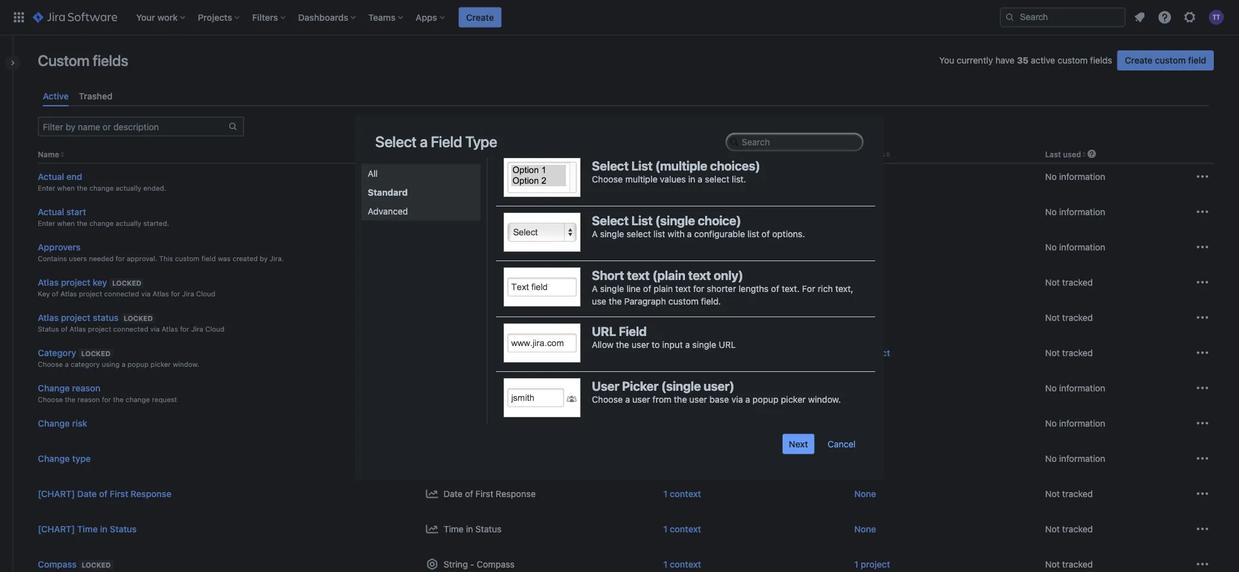Task type: locate. For each thing, give the bounding box(es) containing it.
change for change risk
[[38, 418, 70, 428]]

choice) inside select list (single choice) a single select list with a configurable list of options.
[[698, 213, 741, 228]]

6 none from the top
[[855, 524, 877, 534]]

2 actually from the top
[[116, 219, 141, 227]]

0 horizontal spatial field
[[201, 254, 216, 263]]

change up actual start enter when the change actually started.
[[89, 184, 114, 192]]

2 a from the top
[[592, 284, 598, 294]]

popup inside user picker (single user) choose a user from the user base via a popup picker window.
[[753, 395, 779, 405]]

change for end
[[89, 184, 114, 192]]

6 tracked from the top
[[1063, 559, 1093, 570]]

2 not from the top
[[1046, 312, 1060, 323]]

1 context button
[[664, 170, 701, 183], [664, 206, 701, 218], [664, 241, 701, 253], [664, 276, 701, 289], [664, 311, 701, 324], [664, 382, 701, 394], [664, 488, 701, 500], [664, 523, 701, 536], [664, 558, 701, 571]]

1 horizontal spatial type
[[465, 133, 497, 150]]

1 a from the top
[[592, 229, 598, 240]]

when inside actual end enter when the change actually ended.
[[57, 184, 75, 192]]

2 not tracked from the top
[[1046, 312, 1093, 323]]

0 horizontal spatial in
[[100, 524, 107, 534]]

0 vertical spatial a
[[592, 229, 598, 240]]

1 vertical spatial popup
[[753, 395, 779, 405]]

time up user picker (multiple users)
[[465, 206, 485, 217]]

1 vertical spatial [chart]
[[38, 524, 75, 534]]

no for approvers
[[1046, 242, 1057, 252]]

change for start
[[89, 219, 114, 227]]

no information for actual start
[[1046, 206, 1106, 217]]

the inside actual end enter when the change actually ended.
[[77, 184, 87, 192]]

1 horizontal spatial first
[[476, 489, 494, 499]]

2 1 context from the top
[[664, 206, 701, 217]]

single down short
[[600, 284, 624, 294]]

via for status
[[150, 325, 160, 333]]

6 1 context from the top
[[664, 383, 701, 393]]

select left with
[[627, 229, 651, 240]]

url
[[592, 324, 616, 339], [719, 340, 736, 350]]

0 vertical spatial enter
[[38, 184, 55, 192]]

a up short
[[592, 229, 598, 240]]

6 context from the top
[[670, 383, 701, 393]]

status
[[38, 325, 59, 333], [110, 524, 137, 534], [476, 524, 502, 534]]

1 1 context button from the top
[[664, 170, 701, 183]]

create inside primary element
[[466, 12, 494, 22]]

2 tracked from the top
[[1063, 312, 1093, 323]]

actually left ended.
[[116, 184, 141, 192]]

locked down [chart] time in status button
[[82, 561, 111, 569]]

of up [chart] time in status
[[99, 489, 108, 499]]

0 horizontal spatial window.
[[173, 360, 199, 368]]

0 horizontal spatial list
[[654, 229, 665, 240]]

jira inside 'atlas project key locked key of atlas project connected via atlas for jira cloud'
[[182, 290, 194, 298]]

contexts right the and at top
[[711, 150, 744, 159]]

1 vertical spatial 1 project button
[[855, 558, 890, 571]]

8 1 context from the top
[[664, 524, 701, 534]]

0 horizontal spatial create
[[466, 12, 494, 22]]

choose inside change reason choose the reason for the change request
[[38, 395, 63, 404]]

a
[[592, 229, 598, 240], [592, 284, 598, 294]]

1 tracked from the top
[[1063, 277, 1093, 287]]

enter
[[38, 184, 55, 192], [38, 219, 55, 227]]

atlas
[[38, 277, 59, 287], [61, 290, 77, 298], [153, 290, 169, 298], [38, 312, 59, 323], [70, 325, 86, 333], [162, 325, 178, 333]]

choice) up the configurable
[[698, 213, 741, 228]]

of left options.
[[762, 229, 770, 240]]

0 horizontal spatial (multiple
[[493, 242, 528, 252]]

multiple
[[625, 174, 658, 185]]

no information for actual end
[[1046, 171, 1106, 182]]

custom inside approvers contains users needed for approval. this custom field was created by jira.
[[175, 254, 199, 263]]

create custom field
[[1125, 55, 1207, 66]]

custom
[[1058, 55, 1088, 66], [1155, 55, 1186, 66], [175, 254, 199, 263], [669, 297, 699, 307]]

locked up 'category'
[[81, 349, 110, 358]]

1 vertical spatial field
[[619, 324, 647, 339]]

contexts right 2
[[671, 348, 707, 358]]

actual inside actual end enter when the change actually ended.
[[38, 171, 64, 182]]

(single inside user picker (single user) choose a user from the user base via a popup picker window.
[[661, 379, 701, 394]]

change inside button
[[38, 453, 70, 464]]

tab list containing active
[[38, 86, 1214, 107]]

date down standard 'button'
[[444, 206, 463, 217]]

(multiple inside select list (multiple choices) choose multiple values in a select list.
[[655, 158, 708, 173]]

1 horizontal spatial in
[[466, 524, 473, 534]]

in inside button
[[100, 524, 107, 534]]

0 vertical spatial user
[[444, 242, 463, 252]]

actually
[[116, 184, 141, 192], [116, 219, 141, 227]]

4 no information from the top
[[1046, 383, 1106, 393]]

1 not from the top
[[1046, 277, 1060, 287]]

select left list.
[[705, 174, 730, 185]]

1 1 project button from the top
[[855, 347, 890, 359]]

when
[[57, 184, 75, 192], [57, 219, 75, 227]]

picker up request
[[151, 360, 171, 368]]

0 vertical spatial field
[[1189, 55, 1207, 66]]

1 vertical spatial choice)
[[518, 383, 548, 393]]

compass
[[38, 559, 77, 570], [477, 559, 515, 570]]

2 vertical spatial change
[[126, 395, 150, 404]]

first up [chart] time in status
[[110, 489, 128, 499]]

context for change reason choose the reason for the change request
[[670, 383, 701, 393]]

user inside url field allow the user to input a single url
[[632, 340, 650, 350]]

when inside actual start enter when the change actually started.
[[57, 219, 75, 227]]

status up category at the left bottom of the page
[[38, 325, 59, 333]]

Filter by name or description text field
[[39, 118, 228, 136]]

the right from
[[674, 395, 687, 405]]

of inside 'atlas project key locked key of atlas project connected via atlas for jira cloud'
[[52, 290, 59, 298]]

0 vertical spatial jira
[[182, 290, 194, 298]]

0 horizontal spatial url
[[592, 324, 616, 339]]

screens and contexts button
[[664, 150, 744, 159]]

5 1 context button from the top
[[664, 311, 701, 324]]

1 vertical spatial select
[[627, 229, 651, 240]]

type inside dialog
[[465, 133, 497, 150]]

field up all button
[[431, 133, 462, 150]]

1 vertical spatial via
[[150, 325, 160, 333]]

2 actual from the top
[[38, 206, 64, 217]]

reason down change reason button
[[77, 395, 100, 404]]

window. inside user picker (single user) choose a user from the user base via a popup picker window.
[[808, 395, 841, 405]]

[chart] inside [chart] time in status button
[[38, 524, 75, 534]]

0 horizontal spatial contexts
[[671, 348, 707, 358]]

1 vertical spatial 1 project
[[855, 559, 890, 570]]

8 context from the top
[[670, 524, 701, 534]]

2 no from the top
[[1046, 206, 1057, 217]]

a right input in the right bottom of the page
[[685, 340, 690, 350]]

date
[[444, 171, 463, 182], [444, 206, 463, 217], [77, 489, 97, 499], [444, 489, 463, 499]]

single up short
[[600, 229, 624, 240]]

actually inside actual end enter when the change actually ended.
[[116, 184, 141, 192]]

user down advanced button
[[444, 242, 463, 252]]

1 vertical spatial select list (single choice)
[[444, 418, 548, 428]]

tracked for atlas project key
[[1063, 277, 1093, 287]]

(multiple
[[655, 158, 708, 173], [493, 242, 528, 252]]

user picker (single user) image
[[504, 379, 581, 418]]

0 vertical spatial select list (single choice)
[[444, 383, 548, 393]]

change left "type"
[[38, 453, 70, 464]]

single inside select list (single choice) a single select list with a configurable list of options.
[[600, 229, 624, 240]]

context for actual end enter when the change actually ended.
[[670, 171, 701, 182]]

(single up from
[[661, 379, 701, 394]]

atlas project key locked key of atlas project connected via atlas for jira cloud
[[38, 277, 215, 298]]

of right key
[[52, 290, 59, 298]]

4 information from the top
[[1059, 383, 1106, 393]]

1 select list (single choice) from the top
[[444, 383, 548, 393]]

4 1 context from the top
[[664, 277, 701, 287]]

via inside 'atlas project key locked key of atlas project connected via atlas for jira cloud'
[[141, 290, 151, 298]]

enter down actual end button
[[38, 184, 55, 192]]

change inside actual start enter when the change actually started.
[[89, 219, 114, 227]]

actual start button
[[38, 206, 86, 218]]

1 vertical spatial (multiple
[[493, 242, 528, 252]]

picker
[[488, 171, 513, 182], [488, 206, 513, 217], [465, 242, 490, 252], [622, 379, 659, 394]]

1 horizontal spatial (multiple
[[655, 158, 708, 173]]

category button
[[38, 347, 76, 359]]

the down start
[[77, 219, 87, 227]]

text,
[[836, 284, 854, 294]]

0 horizontal spatial field
[[431, 133, 462, 150]]

choice)
[[698, 213, 741, 228], [518, 383, 548, 393], [518, 418, 548, 428]]

1 horizontal spatial field
[[1189, 55, 1207, 66]]

1 date time picker from the top
[[444, 171, 513, 182]]

3 1 context from the top
[[664, 242, 701, 252]]

2 1 context button from the top
[[664, 206, 701, 218]]

1 horizontal spatial contexts
[[711, 150, 744, 159]]

list.
[[732, 174, 746, 185]]

(multiple left users)
[[493, 242, 528, 252]]

6 not tracked from the top
[[1046, 559, 1093, 570]]

url up user)
[[719, 340, 736, 350]]

popup right using
[[128, 360, 149, 368]]

enter for actual end
[[38, 184, 55, 192]]

actual inside actual start enter when the change actually started.
[[38, 206, 64, 217]]

1 information from the top
[[1059, 171, 1106, 182]]

for inside change reason choose the reason for the change request
[[102, 395, 111, 404]]

fields down search field
[[1090, 55, 1113, 66]]

1 horizontal spatial select
[[705, 174, 730, 185]]

user picker (multiple users)
[[444, 242, 556, 252]]

field.
[[701, 297, 721, 307]]

a inside select list (single choice) a single select list with a configurable list of options.
[[592, 229, 598, 240]]

1 horizontal spatial status
[[110, 524, 137, 534]]

1 vertical spatial change
[[38, 418, 70, 428]]

for inside approvers contains users needed for approval. this custom field was created by jira.
[[116, 254, 125, 263]]

0 horizontal spatial status
[[38, 325, 59, 333]]

1 vertical spatial date time picker
[[444, 206, 513, 217]]

0 vertical spatial picker
[[151, 360, 171, 368]]

ended.
[[143, 184, 166, 192]]

2 none button from the top
[[855, 276, 877, 289]]

1 vertical spatial user
[[592, 379, 620, 394]]

window. inside category locked choose a category using a popup picker window.
[[173, 360, 199, 368]]

2 1 project button from the top
[[855, 558, 890, 571]]

5 none button from the top
[[855, 523, 877, 536]]

projects button
[[855, 150, 885, 159]]

response
[[131, 489, 171, 499], [496, 489, 536, 499]]

locked right key
[[112, 279, 141, 287]]

of inside atlas project status locked status of atlas project connected via atlas for jira cloud
[[61, 325, 68, 333]]

the down the end
[[77, 184, 87, 192]]

2 first from the left
[[476, 489, 494, 499]]

for inside short text (plain text only) a single line of plain text for shorter lengths of text. for rich text, use the paragraph custom field.
[[693, 284, 705, 294]]

list inside select list (single choice) a single select list with a configurable list of options.
[[632, 213, 653, 228]]

1 when from the top
[[57, 184, 75, 192]]

(single up with
[[655, 213, 695, 228]]

1 vertical spatial create
[[1125, 55, 1153, 66]]

context
[[670, 171, 701, 182], [670, 206, 701, 217], [670, 242, 701, 252], [670, 277, 701, 287], [670, 312, 701, 323], [670, 383, 701, 393], [670, 489, 701, 499], [670, 524, 701, 534], [670, 559, 701, 570]]

1 vertical spatial cloud
[[205, 325, 225, 333]]

3 not from the top
[[1046, 348, 1060, 358]]

2 horizontal spatial in
[[688, 174, 696, 185]]

1 context
[[664, 171, 701, 182], [664, 206, 701, 217], [664, 242, 701, 252], [664, 277, 701, 287], [664, 312, 701, 323], [664, 383, 701, 393], [664, 489, 701, 499], [664, 524, 701, 534], [664, 559, 701, 570]]

compass down [chart] time in status button
[[38, 559, 77, 570]]

locked inside category locked choose a category using a popup picker window.
[[81, 349, 110, 358]]

1 horizontal spatial create
[[1125, 55, 1153, 66]]

0 vertical spatial actually
[[116, 184, 141, 192]]

1 vertical spatial single
[[600, 284, 624, 294]]

0 vertical spatial change
[[38, 383, 70, 393]]

in up -
[[466, 524, 473, 534]]

of inside select list (single choice) a single select list with a configurable list of options.
[[762, 229, 770, 240]]

jira.
[[270, 254, 284, 263]]

1 none button from the top
[[855, 206, 877, 218]]

1 actually from the top
[[116, 184, 141, 192]]

no for actual end
[[1046, 171, 1057, 182]]

1 vertical spatial url
[[719, 340, 736, 350]]

date up [chart] time in status
[[77, 489, 97, 499]]

no information
[[1046, 171, 1106, 182], [1046, 206, 1106, 217], [1046, 242, 1106, 252], [1046, 383, 1106, 393], [1046, 418, 1106, 428], [1046, 453, 1106, 464]]

field
[[1189, 55, 1207, 66], [201, 254, 216, 263]]

1 enter from the top
[[38, 184, 55, 192]]

1 vertical spatial actually
[[116, 219, 141, 227]]

1 no information from the top
[[1046, 171, 1106, 182]]

custom fields
[[38, 52, 128, 69]]

1
[[664, 171, 668, 182], [664, 206, 668, 217], [664, 242, 668, 252], [664, 277, 668, 287], [664, 312, 668, 323], [855, 348, 859, 358], [664, 383, 668, 393], [664, 489, 668, 499], [664, 524, 668, 534], [664, 559, 668, 570], [855, 559, 859, 570]]

a left from
[[625, 395, 630, 405]]

0 horizontal spatial type
[[425, 150, 443, 159]]

list left with
[[654, 229, 665, 240]]

[chart] inside [chart] date of first response button
[[38, 489, 75, 499]]

choice) down the url field image
[[518, 383, 548, 393]]

choice) down user picker (single user) image at the bottom of the page
[[518, 418, 548, 428]]

single inside short text (plain text only) a single line of plain text for shorter lengths of text. for rich text, use the paragraph custom field.
[[600, 284, 624, 294]]

[chart] down change type button
[[38, 489, 75, 499]]

0 vertical spatial [chart]
[[38, 489, 75, 499]]

4 none from the top
[[855, 453, 877, 464]]

1 1 context from the top
[[664, 171, 701, 182]]

not tracked for atlas project status
[[1046, 312, 1093, 323]]

1 no from the top
[[1046, 171, 1057, 182]]

a up use at the bottom left
[[592, 284, 598, 294]]

1 horizontal spatial field
[[619, 324, 647, 339]]

change inside change reason choose the reason for the change request
[[126, 395, 150, 404]]

2 vertical spatial change
[[38, 453, 70, 464]]

user inside user picker (single user) choose a user from the user base via a popup picker window.
[[592, 379, 620, 394]]

time up compass locked
[[77, 524, 98, 534]]

change up "needed"
[[89, 219, 114, 227]]

1 context from the top
[[670, 171, 701, 182]]

4 not tracked from the top
[[1046, 489, 1093, 499]]

custom inside button
[[1155, 55, 1186, 66]]

connected inside 'atlas project key locked key of atlas project connected via atlas for jira cloud'
[[104, 290, 139, 298]]

0 horizontal spatial user
[[444, 242, 463, 252]]

2 context from the top
[[670, 206, 701, 217]]

list inside select list (multiple choices) choose multiple values in a select list.
[[632, 158, 653, 173]]

0 horizontal spatial select
[[627, 229, 651, 240]]

2 1 project from the top
[[855, 559, 890, 570]]

0 vertical spatial popup
[[128, 360, 149, 368]]

3 tracked from the top
[[1063, 348, 1093, 358]]

1 horizontal spatial user
[[592, 379, 620, 394]]

connected for key
[[104, 290, 139, 298]]

create for create
[[466, 12, 494, 22]]

6 1 context button from the top
[[664, 382, 701, 394]]

short text (plain text only) image
[[504, 268, 581, 307]]

0 horizontal spatial compass
[[38, 559, 77, 570]]

a down the and at top
[[698, 174, 703, 185]]

1 list from the left
[[654, 229, 665, 240]]

1 vertical spatial window.
[[808, 395, 841, 405]]

single right input in the right bottom of the page
[[693, 340, 717, 350]]

atlas up key
[[38, 277, 59, 287]]

a inside short text (plain text only) a single line of plain text for shorter lengths of text. for rich text, use the paragraph custom field.
[[592, 284, 598, 294]]

cloud inside atlas project status locked status of atlas project connected via atlas for jira cloud
[[205, 325, 225, 333]]

change down 'category' button on the bottom left of the page
[[38, 383, 70, 393]]

5 context from the top
[[670, 312, 701, 323]]

change reason button
[[38, 382, 100, 394]]

0 vertical spatial field
[[431, 133, 462, 150]]

0 vertical spatial when
[[57, 184, 75, 192]]

1 actual from the top
[[38, 171, 64, 182]]

user
[[632, 340, 650, 350], [633, 395, 650, 405], [690, 395, 707, 405]]

0 vertical spatial connected
[[104, 290, 139, 298]]

search image
[[1005, 12, 1015, 22]]

actually inside actual start enter when the change actually started.
[[116, 219, 141, 227]]

change inside button
[[38, 418, 70, 428]]

actually left started.
[[116, 219, 141, 227]]

project
[[61, 277, 90, 287], [79, 290, 102, 298], [61, 312, 90, 323], [88, 325, 111, 333], [861, 348, 890, 358], [861, 559, 890, 570]]

list right the configurable
[[748, 229, 760, 240]]

1 horizontal spatial response
[[496, 489, 536, 499]]

change risk button
[[38, 417, 87, 430]]

via right base
[[732, 395, 743, 405]]

text up shorter
[[688, 268, 711, 283]]

0 horizontal spatial popup
[[128, 360, 149, 368]]

date up standard 'button'
[[444, 171, 463, 182]]

via inside atlas project status locked status of atlas project connected via atlas for jira cloud
[[150, 325, 160, 333]]

not
[[1046, 277, 1060, 287], [1046, 312, 1060, 323], [1046, 348, 1060, 358], [1046, 489, 1060, 499], [1046, 524, 1060, 534], [1046, 559, 1060, 570]]

status
[[93, 312, 119, 323]]

2 enter from the top
[[38, 219, 55, 227]]

0 vertical spatial create
[[466, 12, 494, 22]]

for inside atlas project status locked status of atlas project connected via atlas for jira cloud
[[180, 325, 189, 333]]

picker inside user picker (single user) choose a user from the user base via a popup picker window.
[[781, 395, 806, 405]]

change
[[38, 383, 70, 393], [38, 418, 70, 428], [38, 453, 70, 464]]

tracked for atlas project status
[[1063, 312, 1093, 323]]

actual left start
[[38, 206, 64, 217]]

3 1 context button from the top
[[664, 241, 701, 253]]

change inside change reason choose the reason for the change request
[[38, 383, 70, 393]]

custom inside short text (plain text only) a single line of plain text for shorter lengths of text. for rich text, use the paragraph custom field.
[[669, 297, 699, 307]]

context for actual start enter when the change actually started.
[[670, 206, 701, 217]]

1 vertical spatial change
[[89, 219, 114, 227]]

the down using
[[113, 395, 124, 404]]

tracked for category
[[1063, 348, 1093, 358]]

4 no from the top
[[1046, 383, 1057, 393]]

none
[[855, 206, 877, 217], [855, 277, 877, 287], [855, 312, 877, 323], [855, 453, 877, 464], [855, 489, 877, 499], [855, 524, 877, 534]]

cloud for atlas project status
[[205, 325, 225, 333]]

locked inside compass locked
[[82, 561, 111, 569]]

3 no information from the top
[[1046, 242, 1106, 252]]

1 vertical spatial actual
[[38, 206, 64, 217]]

date time picker down 'select a field type'
[[444, 171, 513, 182]]

for inside 'atlas project key locked key of atlas project connected via atlas for jira cloud'
[[171, 290, 180, 298]]

1 horizontal spatial fields
[[1090, 55, 1113, 66]]

1 context button for actual end enter when the change actually ended.
[[664, 170, 701, 183]]

locked inside 'atlas project key locked key of atlas project connected via atlas for jira cloud'
[[112, 279, 141, 287]]

6 information from the top
[[1059, 453, 1106, 464]]

0 vertical spatial via
[[141, 290, 151, 298]]

compass button
[[38, 558, 77, 571]]

3 context from the top
[[670, 242, 701, 252]]

1 [chart] from the top
[[38, 489, 75, 499]]

popup inside category locked choose a category using a popup picker window.
[[128, 360, 149, 368]]

connected down status
[[113, 325, 148, 333]]

change for change reason choose the reason for the change request
[[38, 383, 70, 393]]

first inside [chart] date of first response button
[[110, 489, 128, 499]]

choose
[[592, 174, 623, 185], [38, 360, 63, 368], [592, 395, 623, 405], [38, 395, 63, 404]]

choose down change reason button
[[38, 395, 63, 404]]

tracked
[[1063, 277, 1093, 287], [1063, 312, 1093, 323], [1063, 348, 1093, 358], [1063, 489, 1093, 499], [1063, 524, 1093, 534], [1063, 559, 1093, 570]]

user left base
[[690, 395, 707, 405]]

choose left from
[[592, 395, 623, 405]]

0 vertical spatial actual
[[38, 171, 64, 182]]

0 horizontal spatial first
[[110, 489, 128, 499]]

enter down the actual start button
[[38, 219, 55, 227]]

all
[[368, 168, 378, 179]]

jira
[[182, 290, 194, 298], [191, 325, 203, 333]]

5 not tracked from the top
[[1046, 524, 1093, 534]]

actually for actual end
[[116, 184, 141, 192]]

4 1 context button from the top
[[664, 276, 701, 289]]

base
[[710, 395, 729, 405]]

first
[[110, 489, 128, 499], [476, 489, 494, 499]]

1 vertical spatial enter
[[38, 219, 55, 227]]

no for change reason
[[1046, 383, 1057, 393]]

field inside url field allow the user to input a single url
[[619, 324, 647, 339]]

compass right -
[[477, 559, 515, 570]]

first up the time in status
[[476, 489, 494, 499]]

user down allow
[[592, 379, 620, 394]]

1 not tracked from the top
[[1046, 277, 1093, 287]]

1 vertical spatial connected
[[113, 325, 148, 333]]

a right base
[[746, 395, 750, 405]]

fields
[[93, 52, 128, 69], [1090, 55, 1113, 66]]

1 horizontal spatial list
[[748, 229, 760, 240]]

via up atlas project status locked status of atlas project connected via atlas for jira cloud
[[141, 290, 151, 298]]

1 vertical spatial picker
[[781, 395, 806, 405]]

1 horizontal spatial compass
[[477, 559, 515, 570]]

start
[[66, 206, 86, 217]]

1 horizontal spatial popup
[[753, 395, 779, 405]]

change left "risk"
[[38, 418, 70, 428]]

1 vertical spatial when
[[57, 219, 75, 227]]

(multiple up values
[[655, 158, 708, 173]]

the inside short text (plain text only) a single line of plain text for shorter lengths of text. for rich text, use the paragraph custom field.
[[609, 297, 622, 307]]

jira inside atlas project status locked status of atlas project connected via atlas for jira cloud
[[191, 325, 203, 333]]

0 vertical spatial choice)
[[698, 213, 741, 228]]

url up allow
[[592, 324, 616, 339]]

date time picker up user picker (multiple users)
[[444, 206, 513, 217]]

3 no from the top
[[1046, 242, 1057, 252]]

text
[[627, 268, 650, 283], [688, 268, 711, 283], [676, 284, 691, 294]]

5 none from the top
[[855, 489, 877, 499]]

no information for change reason
[[1046, 383, 1106, 393]]

connected for status
[[113, 325, 148, 333]]

actual for actual end
[[38, 171, 64, 182]]

via up category locked choose a category using a popup picker window.
[[150, 325, 160, 333]]

jira for status
[[191, 325, 203, 333]]

[chart] for [chart] date of first response
[[38, 489, 75, 499]]

select
[[705, 174, 730, 185], [627, 229, 651, 240]]

5 1 context from the top
[[664, 312, 701, 323]]

not for atlas project status
[[1046, 312, 1060, 323]]

fields up 'trashed'
[[93, 52, 128, 69]]

select inside select list (single choice) a single select list with a configurable list of options.
[[592, 213, 629, 228]]

contexts
[[711, 150, 744, 159], [671, 348, 707, 358]]

0 vertical spatial select
[[705, 174, 730, 185]]

contexts inside button
[[671, 348, 707, 358]]

3 change from the top
[[38, 453, 70, 464]]

choose left multiple
[[592, 174, 623, 185]]

list
[[632, 158, 653, 173], [632, 213, 653, 228], [472, 383, 486, 393], [472, 418, 486, 428]]

1 context for atlas project key locked key of atlas project connected via atlas for jira cloud
[[664, 277, 701, 287]]

of left the text.
[[771, 284, 780, 294]]

when down the actual start button
[[57, 219, 75, 227]]

1 context for change reason choose the reason for the change request
[[664, 383, 701, 393]]

2 no information from the top
[[1046, 206, 1106, 217]]

3 information from the top
[[1059, 242, 1106, 252]]

3 none from the top
[[855, 312, 877, 323]]

standard
[[368, 187, 408, 197]]

information for approvers
[[1059, 242, 1106, 252]]

have
[[996, 55, 1015, 66]]

(multiple for choices)
[[655, 158, 708, 173]]

1 response from the left
[[131, 489, 171, 499]]

not for compass
[[1046, 559, 1060, 570]]

locked inside atlas project status locked status of atlas project connected via atlas for jira cloud
[[124, 314, 153, 322]]

status down [chart] date of first response button
[[110, 524, 137, 534]]

window. up request
[[173, 360, 199, 368]]

2 vertical spatial via
[[732, 395, 743, 405]]

0 vertical spatial window.
[[173, 360, 199, 368]]

1 1 project from the top
[[855, 348, 890, 358]]

0 vertical spatial single
[[600, 229, 624, 240]]

was
[[218, 254, 231, 263]]

actual down name
[[38, 171, 64, 182]]

cloud inside 'atlas project key locked key of atlas project connected via atlas for jira cloud'
[[196, 290, 215, 298]]

status down date of first response in the left bottom of the page
[[476, 524, 502, 534]]

0 horizontal spatial response
[[131, 489, 171, 499]]

user left to
[[632, 340, 650, 350]]

trashed
[[79, 91, 113, 101]]

3 not tracked from the top
[[1046, 348, 1093, 358]]

options.
[[772, 229, 805, 240]]

2 information from the top
[[1059, 206, 1106, 217]]

2 vertical spatial single
[[693, 340, 717, 350]]

enter inside actual end enter when the change actually ended.
[[38, 184, 55, 192]]

0 vertical spatial cloud
[[196, 290, 215, 298]]

next button
[[783, 434, 815, 454]]

0 vertical spatial 1 project
[[855, 348, 890, 358]]

create banner
[[0, 0, 1239, 35]]

create for create custom field
[[1125, 55, 1153, 66]]

user
[[444, 242, 463, 252], [592, 379, 620, 394]]

none button for key
[[855, 276, 877, 289]]

compass locked
[[38, 559, 111, 570]]

paragraph
[[624, 297, 666, 307]]

the down change reason button
[[65, 395, 76, 404]]

needed
[[89, 254, 114, 263]]

1 horizontal spatial picker
[[781, 395, 806, 405]]

time inside [chart] time in status button
[[77, 524, 98, 534]]

1 change from the top
[[38, 383, 70, 393]]

Search text field
[[726, 133, 864, 151]]

connected inside atlas project status locked status of atlas project connected via atlas for jira cloud
[[113, 325, 148, 333]]

6 not from the top
[[1046, 559, 1060, 570]]

in down [chart] date of first response button
[[100, 524, 107, 534]]

1 horizontal spatial url
[[719, 340, 736, 350]]

response inside button
[[131, 489, 171, 499]]

[chart] date of first response button
[[38, 488, 171, 500]]

2 date time picker from the top
[[444, 206, 513, 217]]

locked right status
[[124, 314, 153, 322]]

jira software image
[[33, 10, 117, 25], [33, 10, 117, 25]]

0 horizontal spatial picker
[[151, 360, 171, 368]]

short
[[592, 268, 624, 283]]

0 vertical spatial 1 project button
[[855, 347, 890, 359]]

date inside button
[[77, 489, 97, 499]]

advanced button
[[362, 202, 481, 221]]

tab list
[[38, 86, 1214, 107]]

for
[[802, 284, 816, 294]]

0 vertical spatial change
[[89, 184, 114, 192]]

1 project
[[855, 348, 890, 358], [855, 559, 890, 570]]

4 context from the top
[[670, 277, 701, 287]]

1 horizontal spatial window.
[[808, 395, 841, 405]]

0 vertical spatial (multiple
[[655, 158, 708, 173]]

0 vertical spatial contexts
[[711, 150, 744, 159]]

enter inside actual start enter when the change actually started.
[[38, 219, 55, 227]]

change inside actual end enter when the change actually ended.
[[89, 184, 114, 192]]

1 vertical spatial a
[[592, 284, 598, 294]]

2 change from the top
[[38, 418, 70, 428]]

2 when from the top
[[57, 219, 75, 227]]

the right use at the bottom left
[[609, 297, 622, 307]]

select a field type dialog
[[355, 0, 884, 480]]

5 information from the top
[[1059, 418, 1106, 428]]

1 vertical spatial jira
[[191, 325, 203, 333]]

2 [chart] from the top
[[38, 524, 75, 534]]

1 context button for atlas project status locked status of atlas project connected via atlas for jira cloud
[[664, 311, 701, 324]]

not tracked for atlas project key
[[1046, 277, 1093, 287]]

no for actual start
[[1046, 206, 1057, 217]]

not tracked for compass
[[1046, 559, 1093, 570]]

the right allow
[[616, 340, 629, 350]]

7 1 context button from the top
[[664, 488, 701, 500]]

1 first from the left
[[110, 489, 128, 499]]

a right with
[[687, 229, 692, 240]]

type
[[72, 453, 91, 464]]



Task type: describe. For each thing, give the bounding box(es) containing it.
1 context button for atlas project key locked key of atlas project connected via atlas for jira cloud
[[664, 276, 701, 289]]

1 context for actual start enter when the change actually started.
[[664, 206, 701, 217]]

4 none button from the top
[[855, 488, 877, 500]]

when for end
[[57, 184, 75, 192]]

user)
[[704, 379, 735, 394]]

(multiple for users)
[[493, 242, 528, 252]]

request
[[152, 395, 177, 404]]

risk
[[72, 418, 87, 428]]

2 contexts button
[[664, 347, 707, 359]]

name
[[38, 150, 59, 159]]

4 tracked from the top
[[1063, 489, 1093, 499]]

2 compass from the left
[[477, 559, 515, 570]]

custom
[[38, 52, 90, 69]]

last
[[1046, 150, 1061, 159]]

field inside create custom field button
[[1189, 55, 1207, 66]]

a down 'category' button on the bottom left of the page
[[65, 360, 69, 368]]

projects
[[855, 150, 885, 159]]

0 vertical spatial reason
[[72, 383, 100, 393]]

user left from
[[633, 395, 650, 405]]

9 1 context button from the top
[[664, 558, 701, 571]]

used
[[1063, 150, 1081, 159]]

a inside select list (multiple choices) choose multiple values in a select list.
[[698, 174, 703, 185]]

this
[[159, 254, 173, 263]]

not tracked for category
[[1046, 348, 1093, 358]]

active
[[43, 91, 69, 101]]

last used button
[[1046, 149, 1097, 159]]

url field allow the user to input a single url
[[592, 324, 736, 350]]

field inside approvers contains users needed for approval. this custom field was created by jira.
[[201, 254, 216, 263]]

date time picker for end
[[444, 171, 513, 182]]

screens
[[664, 150, 694, 159]]

approvers button
[[38, 241, 81, 253]]

input
[[662, 340, 683, 350]]

end
[[66, 171, 82, 182]]

atlas down this
[[153, 290, 169, 298]]

picker inside category locked choose a category using a popup picker window.
[[151, 360, 171, 368]]

for for status
[[180, 325, 189, 333]]

1 vertical spatial reason
[[77, 395, 100, 404]]

status inside button
[[110, 524, 137, 534]]

key
[[38, 290, 50, 298]]

[chart] time in status button
[[38, 523, 137, 536]]

date of first response
[[444, 489, 536, 499]]

information for change reason
[[1059, 383, 1106, 393]]

to
[[652, 340, 660, 350]]

1 context for actual end enter when the change actually ended.
[[664, 171, 701, 182]]

active
[[1031, 55, 1056, 66]]

context for atlas project status locked status of atlas project connected via atlas for jira cloud
[[670, 312, 701, 323]]

0 horizontal spatial fields
[[93, 52, 128, 69]]

date up the time in status
[[444, 489, 463, 499]]

for for key
[[171, 290, 180, 298]]

atlas project status button
[[38, 311, 119, 324]]

the most recent date this field was edited on any issue image
[[1087, 149, 1097, 159]]

1 project for 2 contexts
[[855, 348, 890, 358]]

1 project button for 1 context
[[855, 558, 890, 571]]

6 no information from the top
[[1046, 453, 1106, 464]]

via inside user picker (single user) choose a user from the user base via a popup picker window.
[[732, 395, 743, 405]]

context for atlas project key locked key of atlas project connected via atlas for jira cloud
[[670, 277, 701, 287]]

1 compass from the left
[[38, 559, 77, 570]]

information for actual end
[[1059, 171, 1106, 182]]

status inside atlas project status locked status of atlas project connected via atlas for jira cloud
[[38, 325, 59, 333]]

started.
[[143, 219, 169, 227]]

not for atlas project key
[[1046, 277, 1060, 287]]

actual start enter when the change actually started.
[[38, 206, 169, 227]]

category locked choose a category using a popup picker window.
[[38, 348, 199, 368]]

short text (plain text only) a single line of plain text for shorter lengths of text. for rich text, use the paragraph custom field.
[[592, 268, 854, 307]]

change type button
[[38, 452, 91, 465]]

jira for key
[[182, 290, 194, 298]]

values
[[660, 174, 686, 185]]

all button
[[362, 164, 481, 183]]

advanced
[[368, 206, 408, 216]]

atlas down atlas project status button
[[70, 325, 86, 333]]

from
[[653, 395, 672, 405]]

of inside button
[[99, 489, 108, 499]]

no information for approvers
[[1046, 242, 1106, 252]]

cloud for atlas project key
[[196, 290, 215, 298]]

35
[[1017, 55, 1029, 66]]

screens and contexts
[[664, 150, 744, 159]]

enter for actual start
[[38, 219, 55, 227]]

5 no from the top
[[1046, 418, 1057, 428]]

[chart] date of first response
[[38, 489, 171, 499]]

select inside select list (single choice) a single select list with a configurable list of options.
[[627, 229, 651, 240]]

change for change type
[[38, 453, 70, 464]]

date time picker for start
[[444, 206, 513, 217]]

4 not from the top
[[1046, 489, 1060, 499]]

line
[[627, 284, 641, 294]]

standard button
[[362, 183, 481, 202]]

you
[[940, 55, 955, 66]]

create button
[[459, 7, 502, 27]]

choose inside user picker (single user) choose a user from the user base via a popup picker window.
[[592, 395, 623, 405]]

5 not from the top
[[1046, 524, 1060, 534]]

select list (multiple choices) choose multiple values in a select list.
[[592, 158, 760, 185]]

change type
[[38, 453, 91, 464]]

1 none from the top
[[855, 206, 877, 217]]

change reason choose the reason for the change request
[[38, 383, 177, 404]]

last used
[[1046, 150, 1081, 159]]

choose inside category locked choose a category using a popup picker window.
[[38, 360, 63, 368]]

primary element
[[8, 0, 1000, 35]]

2 vertical spatial choice)
[[518, 418, 548, 428]]

select inside select list (multiple choices) choose multiple values in a select list.
[[705, 174, 730, 185]]

[chart] time in status
[[38, 524, 137, 534]]

approvers
[[38, 242, 81, 252]]

text right plain
[[676, 284, 691, 294]]

you currently have 35 active custom fields
[[940, 55, 1113, 66]]

atlas up category locked choose a category using a popup picker window.
[[162, 325, 178, 333]]

atlas project key button
[[38, 276, 107, 289]]

1 project button for 2 contexts
[[855, 347, 890, 359]]

text up line
[[627, 268, 650, 283]]

cancel
[[828, 439, 856, 449]]

[chart] for [chart] time in status
[[38, 524, 75, 534]]

lengths
[[739, 284, 769, 294]]

7 context from the top
[[670, 489, 701, 499]]

select a field type
[[375, 133, 497, 150]]

actual end button
[[38, 170, 82, 183]]

2 select list (single choice) from the top
[[444, 418, 548, 428]]

1 context button for approvers contains users needed for approval. this custom field was created by jira.
[[664, 241, 701, 253]]

url field image
[[504, 324, 581, 363]]

8 1 context button from the top
[[664, 523, 701, 536]]

none button for status
[[855, 311, 877, 324]]

created
[[233, 254, 258, 263]]

currently
[[957, 55, 993, 66]]

(single down the url field image
[[489, 383, 516, 393]]

(plain
[[653, 268, 686, 283]]

the inside user picker (single user) choose a user from the user base via a popup picker window.
[[674, 395, 687, 405]]

a inside select list (single choice) a single select list with a configurable list of options.
[[687, 229, 692, 240]]

atlas down atlas project key button
[[61, 290, 77, 298]]

select inside select list (multiple choices) choose multiple values in a select list.
[[592, 158, 629, 173]]

user for (single
[[592, 379, 620, 394]]

tracked for compass
[[1063, 559, 1093, 570]]

2 none from the top
[[855, 277, 877, 287]]

9 1 context from the top
[[664, 559, 701, 570]]

the inside actual start enter when the change actually started.
[[77, 219, 87, 227]]

a right using
[[122, 360, 126, 368]]

with
[[668, 229, 685, 240]]

string - compass
[[444, 559, 515, 570]]

1 project for 1 context
[[855, 559, 890, 570]]

a inside url field allow the user to input a single url
[[685, 340, 690, 350]]

select list (multiple choices) image
[[504, 158, 581, 197]]

7 1 context from the top
[[664, 489, 701, 499]]

approval.
[[127, 254, 157, 263]]

atlas project status locked status of atlas project connected via atlas for jira cloud
[[38, 312, 225, 333]]

name button
[[38, 150, 59, 159]]

none button for enter
[[855, 206, 877, 218]]

in inside select list (multiple choices) choose multiple values in a select list.
[[688, 174, 696, 185]]

5 no information from the top
[[1046, 418, 1106, 428]]

select list (single choice) image
[[504, 213, 581, 252]]

2 response from the left
[[496, 489, 536, 499]]

and
[[696, 150, 709, 159]]

users)
[[531, 242, 556, 252]]

(single inside select list (single choice) a single select list with a configurable list of options.
[[655, 213, 695, 228]]

choices)
[[710, 158, 760, 173]]

shorter
[[707, 284, 736, 294]]

contains
[[38, 254, 67, 263]]

2 list from the left
[[748, 229, 760, 240]]

actually for actual start
[[116, 219, 141, 227]]

picker inside user picker (single user) choose a user from the user base via a popup picker window.
[[622, 379, 659, 394]]

by
[[260, 254, 268, 263]]

2 contexts
[[664, 348, 707, 358]]

user for (multiple
[[444, 242, 463, 252]]

the inside url field allow the user to input a single url
[[616, 340, 629, 350]]

actual end enter when the change actually ended.
[[38, 171, 166, 192]]

1 context button for actual start enter when the change actually started.
[[664, 206, 701, 218]]

via for key
[[141, 290, 151, 298]]

9 context from the top
[[670, 559, 701, 570]]

text.
[[782, 284, 800, 294]]

atlas down key
[[38, 312, 59, 323]]

Search field
[[1000, 7, 1126, 27]]

2 horizontal spatial status
[[476, 524, 502, 534]]

rich
[[818, 284, 833, 294]]

of up the time in status
[[465, 489, 473, 499]]

change risk
[[38, 418, 87, 428]]

time up string
[[444, 524, 464, 534]]

choose inside select list (multiple choices) choose multiple values in a select list.
[[592, 174, 623, 185]]

when for start
[[57, 219, 75, 227]]

user picker (single user) choose a user from the user base via a popup picker window.
[[592, 379, 841, 405]]

configurable
[[694, 229, 745, 240]]

category
[[71, 360, 100, 368]]

1 context button for change reason choose the reason for the change request
[[664, 382, 701, 394]]

1 context for approvers contains users needed for approval. this custom field was created by jira.
[[664, 242, 701, 252]]

context for approvers contains users needed for approval. this custom field was created by jira.
[[670, 242, 701, 252]]

0 vertical spatial url
[[592, 324, 616, 339]]

approvers contains users needed for approval. this custom field was created by jira.
[[38, 242, 284, 263]]

5 tracked from the top
[[1063, 524, 1093, 534]]

1 context for atlas project status locked status of atlas project connected via atlas for jira cloud
[[664, 312, 701, 323]]

actual for actual start
[[38, 206, 64, 217]]

allow
[[592, 340, 614, 350]]

(single down user picker (single user) image at the bottom of the page
[[489, 418, 516, 428]]

of up paragraph
[[643, 284, 651, 294]]

not for category
[[1046, 348, 1060, 358]]

for for (plain
[[693, 284, 705, 294]]

single inside url field allow the user to input a single url
[[693, 340, 717, 350]]

a up all button
[[420, 133, 428, 150]]

6 no from the top
[[1046, 453, 1057, 464]]

information for actual start
[[1059, 206, 1106, 217]]

only)
[[714, 268, 743, 283]]

using
[[102, 360, 120, 368]]

select list (single choice) a single select list with a configurable list of options.
[[592, 213, 805, 240]]

time down 'select a field type'
[[465, 171, 485, 182]]

time in status
[[444, 524, 502, 534]]



Task type: vqa. For each thing, say whether or not it's contained in the screenshot.


